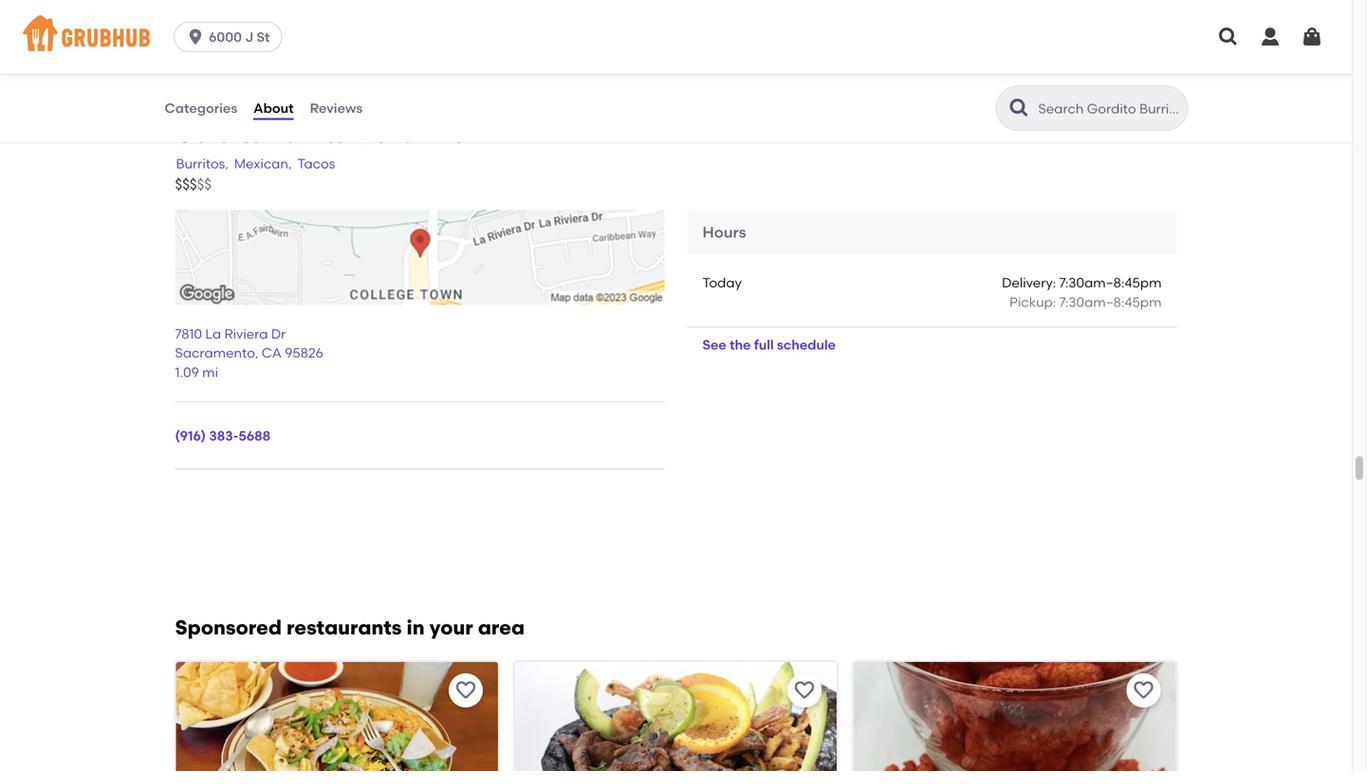 Task type: vqa. For each thing, say whether or not it's contained in the screenshot.
"383-"
yes



Task type: locate. For each thing, give the bounding box(es) containing it.
1 horizontal spatial svg image
[[1259, 26, 1282, 48]]

2 horizontal spatial svg image
[[1301, 26, 1324, 48]]

6000 j st
[[209, 29, 270, 45]]

1 7:30am–8:45pm from the top
[[1059, 275, 1162, 291]]

the
[[730, 337, 751, 353]]

1 horizontal spatial save this restaurant button
[[788, 673, 822, 708]]

2 save this restaurant image from the left
[[1132, 679, 1155, 702]]

pickup: 7:30am–8:45pm
[[1010, 294, 1162, 310]]

save this restaurant button for mezcal grill logo on the bottom of the page
[[788, 673, 822, 708]]

383-
[[209, 428, 239, 444]]

1 vertical spatial 7:30am–8:45pm
[[1059, 294, 1162, 310]]

2 save this restaurant button from the left
[[788, 673, 822, 708]]

search icon image
[[1008, 97, 1031, 120]]

1 horizontal spatial save this restaurant image
[[1132, 679, 1155, 702]]

(916) 383-5688
[[175, 428, 271, 444]]

1 save this restaurant image from the left
[[454, 679, 477, 702]]

0 horizontal spatial save this restaurant image
[[454, 679, 477, 702]]

la
[[205, 326, 221, 342]]

svg image
[[1217, 26, 1240, 48], [1259, 26, 1282, 48], [1301, 26, 1324, 48]]

2 7:30am–8:45pm from the top
[[1059, 294, 1162, 310]]

mi
[[202, 364, 218, 380]]

Search Gordito Burrito search field
[[1037, 100, 1182, 118]]

7:30am–8:45pm up 'pickup: 7:30am–8:45pm'
[[1059, 275, 1162, 291]]

burrito
[[269, 120, 348, 148]]

1 svg image from the left
[[1217, 26, 1240, 48]]

save this restaurant image for save this restaurant button corresponding to los elote men (marconi ave) logo
[[1132, 679, 1155, 702]]

1.09
[[175, 364, 199, 380]]

$$$
[[175, 176, 197, 193]]

2 horizontal spatial save this restaurant button
[[1127, 673, 1161, 708]]

0 horizontal spatial save this restaurant button
[[449, 673, 483, 708]]

95826
[[285, 345, 323, 361]]

7:30am–8:45pm
[[1059, 275, 1162, 291], [1059, 294, 1162, 310]]

0 horizontal spatial svg image
[[1217, 26, 1240, 48]]

0 vertical spatial 7:30am–8:45pm
[[1059, 275, 1162, 291]]

burritos, button
[[175, 153, 229, 174]]

3 save this restaurant button from the left
[[1127, 673, 1161, 708]]

los elote men (marconi ave) logo image
[[854, 662, 1176, 771]]

main navigation navigation
[[0, 0, 1352, 74]]

1 save this restaurant button from the left
[[449, 673, 483, 708]]

info
[[422, 120, 466, 148]]

7:30am–8:45pm down the delivery: 7:30am–8:45pm at right
[[1059, 294, 1162, 310]]

save this restaurant button for caballo blanco logo
[[449, 673, 483, 708]]

tab
[[156, 0, 290, 22]]

save this restaurant image
[[454, 679, 477, 702], [1132, 679, 1155, 702]]

save this restaurant button
[[449, 673, 483, 708], [788, 673, 822, 708], [1127, 673, 1161, 708]]

delivery: 7:30am–8:45pm
[[1002, 275, 1162, 291]]

full
[[754, 337, 774, 353]]

save this restaurant button for los elote men (marconi ave) logo
[[1127, 673, 1161, 708]]

sponsored restaurants in your area
[[175, 616, 525, 640]]

7810 la riviera dr sacramento , ca 95826 1.09 mi
[[175, 326, 323, 380]]

j
[[245, 29, 253, 45]]



Task type: describe. For each thing, give the bounding box(es) containing it.
tacos
[[297, 156, 335, 172]]

menu
[[353, 120, 416, 148]]

save this restaurant image for save this restaurant button corresponding to caballo blanco logo
[[454, 679, 477, 702]]

restaurants
[[287, 616, 402, 640]]

mexican,
[[234, 156, 292, 172]]

gordito burrito menu info
[[175, 120, 466, 148]]

caballo blanco logo image
[[176, 662, 498, 771]]

st
[[257, 29, 270, 45]]

5688
[[239, 428, 271, 444]]

burritos, mexican, tacos
[[176, 156, 335, 172]]

$$$$$
[[175, 176, 212, 193]]

schedule
[[777, 337, 836, 353]]

about button
[[253, 74, 295, 142]]

see the full schedule
[[703, 337, 836, 353]]

(916) 383-5688 button
[[175, 426, 271, 446]]

(916)
[[175, 428, 206, 444]]

hours
[[703, 223, 746, 242]]

categories button
[[164, 74, 238, 142]]

7810
[[175, 326, 202, 342]]

tacos button
[[297, 153, 336, 174]]

dr
[[271, 326, 286, 342]]

,
[[255, 345, 258, 361]]

save this restaurant image
[[793, 679, 816, 702]]

riviera
[[224, 326, 268, 342]]

reviews
[[310, 100, 363, 116]]

today
[[703, 275, 742, 291]]

mezcal grill logo image
[[515, 662, 837, 771]]

6000
[[209, 29, 242, 45]]

6000 j st button
[[174, 22, 290, 52]]

ca
[[262, 345, 282, 361]]

3 svg image from the left
[[1301, 26, 1324, 48]]

sponsored
[[175, 616, 282, 640]]

7:30am–8:45pm for pickup: 7:30am–8:45pm
[[1059, 294, 1162, 310]]

gordito
[[175, 120, 263, 148]]

reviews button
[[309, 74, 364, 142]]

pickup:
[[1010, 294, 1056, 310]]

about
[[253, 100, 294, 116]]

see the full schedule button
[[687, 328, 851, 362]]

delivery:
[[1002, 275, 1056, 291]]

mexican, button
[[233, 153, 293, 174]]

area
[[478, 616, 525, 640]]

burritos,
[[176, 156, 229, 172]]

see
[[703, 337, 727, 353]]

2 svg image from the left
[[1259, 26, 1282, 48]]

categories
[[165, 100, 237, 116]]

in
[[407, 616, 425, 640]]

your
[[430, 616, 473, 640]]

svg image
[[186, 28, 205, 46]]

sacramento
[[175, 345, 255, 361]]

7:30am–8:45pm for delivery: 7:30am–8:45pm
[[1059, 275, 1162, 291]]



